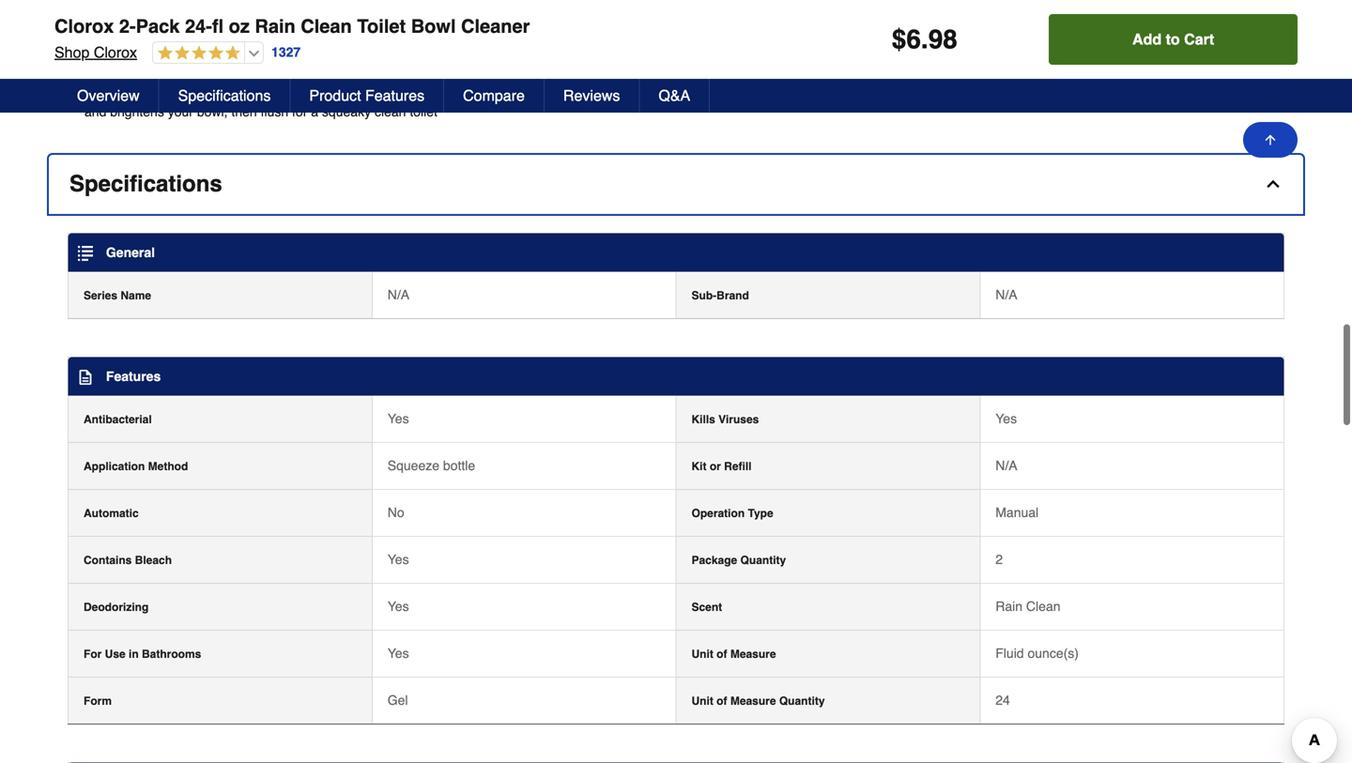 Task type: locate. For each thing, give the bounding box(es) containing it.
1 horizontal spatial the
[[376, 67, 395, 82]]

1 vertical spatial unit
[[692, 695, 714, 708]]

sit
[[593, 86, 607, 101]]

your right gets
[[545, 67, 570, 82]]

1 horizontal spatial you
[[264, 67, 285, 82]]

cleaner down bleach,
[[461, 16, 530, 37]]

1 horizontal spatial to
[[1166, 31, 1181, 48]]

viruses
[[719, 413, 759, 426]]

reviews
[[564, 87, 620, 104]]

toilet up let
[[574, 67, 602, 82]]

kit
[[692, 460, 707, 473]]

cleaner: up fl
[[188, 0, 254, 9]]

the
[[321, 12, 339, 27], [376, 67, 395, 82], [467, 86, 485, 101]]

0 vertical spatial cleaner
[[378, 0, 424, 9]]

easily
[[109, 12, 143, 27]]

it right as
[[628, 86, 634, 101]]

the down stains
[[467, 86, 485, 101]]

in right bleach,
[[557, 0, 567, 9]]

0 horizontal spatial a
[[311, 104, 319, 119]]

coverage
[[433, 12, 487, 27]]

0 vertical spatial toilet
[[312, 0, 342, 9]]

features inside button
[[365, 87, 425, 104]]

0 horizontal spatial toilet
[[312, 0, 342, 9]]

clorox™ up easily
[[85, 0, 136, 9]]

to inside clorox™ toilet cleaner: the only toilet bowl cleaner with clorox™ bleach, in a uniquely angled nozzle that let's you easily target hard to reach areas for the best toilet bowl coverage disinfecting bleach cleaner: thick and powerful bleach cleans your toilet bowl while it destroys tough stains, disinfects and eliminates odors bathroom cleaner: let's you power through the toughest stains and gets your toilet sparkly clean and bright deodorizing clean: squirt bleach cleaner under and around the rim, scrub and let sit as it disinfects, whitens and brightens your bowl, then flush for a squeaky clean toilet
[[214, 12, 225, 27]]

clean up the disinfects, in the top of the page
[[651, 67, 682, 82]]

clorox™
[[85, 0, 136, 9], [455, 0, 506, 9]]

1 horizontal spatial bowl
[[565, 30, 592, 46]]

bowl down with
[[403, 12, 430, 27]]

n/a
[[388, 287, 410, 302], [996, 287, 1018, 302], [996, 458, 1018, 473]]

2 vertical spatial your
[[168, 104, 194, 119]]

0 vertical spatial measure
[[731, 648, 777, 661]]

bowl inside clorox™ toilet cleaner: the only toilet bowl cleaner with clorox™ bleach, in a uniquely angled nozzle that let's you easily target hard to reach areas for the best toilet bowl coverage disinfecting bleach cleaner: thick and powerful bleach cleans your toilet bowl while it destroys tough stains, disinfects and eliminates odors bathroom cleaner: let's you power through the toughest stains and gets your toilet sparkly clean and bright deodorizing clean: squirt bleach cleaner under and around the rim, scrub and let sit as it disinfects, whitens and brightens your bowl, then flush for a squeaky clean toilet
[[346, 0, 374, 9]]

to left "oz"
[[214, 12, 225, 27]]

your down clean:
[[168, 104, 194, 119]]

the up 'under'
[[376, 67, 395, 82]]

specifications down let's
[[178, 87, 271, 104]]

1 measure from the top
[[731, 648, 777, 661]]

to right add
[[1166, 31, 1181, 48]]

1 vertical spatial for
[[292, 104, 308, 119]]

0 vertical spatial to
[[214, 12, 225, 27]]

1 horizontal spatial clean
[[651, 67, 682, 82]]

no
[[388, 505, 405, 520]]

use
[[105, 648, 126, 661]]

1 vertical spatial measure
[[731, 695, 777, 708]]

you down 1327
[[264, 67, 285, 82]]

1327
[[272, 45, 301, 60]]

0 horizontal spatial clorox™
[[85, 0, 136, 9]]

product features button
[[291, 79, 444, 113]]

package quantity
[[692, 554, 787, 567]]

0 horizontal spatial clean
[[375, 104, 406, 119]]

0 vertical spatial for
[[302, 12, 317, 27]]

add to cart button
[[1050, 14, 1298, 65]]

0 vertical spatial a
[[571, 0, 578, 9]]

yes for rain clean
[[388, 599, 409, 614]]

for down only
[[302, 12, 317, 27]]

to inside button
[[1166, 31, 1181, 48]]

add
[[1133, 31, 1162, 48]]

unit for fluid ounce(s)
[[692, 648, 714, 661]]

1 unit from the top
[[692, 648, 714, 661]]

measure down unit of measure
[[731, 695, 777, 708]]

in inside clorox™ toilet cleaner: the only toilet bowl cleaner with clorox™ bleach, in a uniquely angled nozzle that let's you easily target hard to reach areas for the best toilet bowl coverage disinfecting bleach cleaner: thick and powerful bleach cleans your toilet bowl while it destroys tough stains, disinfects and eliminates odors bathroom cleaner: let's you power through the toughest stains and gets your toilet sparkly clean and bright deodorizing clean: squirt bleach cleaner under and around the rim, scrub and let sit as it disinfects, whitens and brightens your bowl, then flush for a squeaky clean toilet
[[557, 0, 567, 9]]

q&a
[[659, 87, 691, 104]]

n/a for squeeze bottle
[[996, 458, 1018, 473]]

1 vertical spatial features
[[106, 369, 161, 384]]

clorox up "bathroom"
[[94, 44, 137, 61]]

1 vertical spatial a
[[311, 104, 319, 119]]

the up thick
[[321, 12, 339, 27]]

cleaner up the "powerful"
[[378, 0, 424, 9]]

with
[[428, 0, 451, 9]]

0 horizontal spatial clean
[[301, 16, 352, 37]]

and down toughest
[[397, 86, 419, 101]]

1 horizontal spatial your
[[505, 30, 530, 46]]

squeeze
[[388, 458, 440, 473]]

and left let
[[550, 86, 572, 101]]

2 of from the top
[[717, 695, 728, 708]]

features
[[365, 87, 425, 104], [106, 369, 161, 384]]

around
[[422, 86, 463, 101]]

and down 'deodorizing' at the left of page
[[85, 104, 106, 119]]

it
[[630, 30, 636, 46], [628, 86, 634, 101]]

sparkly
[[605, 67, 647, 82]]

fluid ounce(s)
[[996, 646, 1079, 661]]

a down cleaner
[[311, 104, 319, 119]]

your right cleans
[[505, 30, 530, 46]]

a left uniquely
[[571, 0, 578, 9]]

clorox up "shop clorox"
[[54, 16, 114, 37]]

clean
[[301, 16, 352, 37], [1027, 599, 1061, 614]]

package
[[692, 554, 738, 567]]

bleach down "coverage"
[[421, 30, 459, 46]]

1 of from the top
[[717, 648, 728, 661]]

1 horizontal spatial clorox™
[[455, 0, 506, 9]]

brightens
[[110, 104, 164, 119]]

2 measure from the top
[[731, 695, 777, 708]]

for right flush
[[292, 104, 308, 119]]

0 horizontal spatial you
[[85, 12, 106, 27]]

1 vertical spatial bowl
[[411, 16, 456, 37]]

measure up "unit of measure quantity"
[[731, 648, 777, 661]]

cleaner: down areas
[[237, 30, 303, 46]]

clean down 'under'
[[375, 104, 406, 119]]

1 vertical spatial to
[[1166, 31, 1181, 48]]

0 vertical spatial clean
[[301, 16, 352, 37]]

unit down the scent
[[692, 648, 714, 661]]

1 vertical spatial in
[[129, 648, 139, 661]]

specifications
[[178, 87, 271, 104], [70, 171, 222, 197]]

and up rim,
[[491, 67, 512, 82]]

for
[[302, 12, 317, 27], [292, 104, 308, 119]]

1 horizontal spatial features
[[365, 87, 425, 104]]

0 horizontal spatial in
[[129, 648, 139, 661]]

hard
[[184, 12, 210, 27]]

1 vertical spatial your
[[545, 67, 570, 82]]

98
[[929, 24, 958, 54]]

and up the q&a
[[686, 67, 708, 82]]

clorox
[[54, 16, 114, 37], [94, 44, 137, 61]]

0 vertical spatial bleach
[[421, 30, 459, 46]]

1 vertical spatial you
[[264, 67, 285, 82]]

0 vertical spatial of
[[717, 648, 728, 661]]

0 vertical spatial in
[[557, 0, 567, 9]]

1 horizontal spatial clean
[[1027, 599, 1061, 614]]

0 vertical spatial unit
[[692, 648, 714, 661]]

.
[[922, 24, 929, 54]]

clorox 2-pack 24-fl oz rain clean toilet bowl cleaner
[[54, 16, 530, 37]]

1 horizontal spatial a
[[571, 0, 578, 9]]

0 horizontal spatial bleach
[[270, 86, 309, 101]]

0 vertical spatial specifications button
[[159, 79, 291, 113]]

1 horizontal spatial in
[[557, 0, 567, 9]]

cleaner: down 'eliminates' at the left
[[163, 67, 229, 82]]

bowl up best
[[346, 0, 374, 9]]

2-
[[119, 16, 136, 37]]

1 clorox™ from the left
[[85, 0, 136, 9]]

rain up fluid at the bottom right
[[996, 599, 1023, 614]]

0 vertical spatial your
[[505, 30, 530, 46]]

2 vertical spatial the
[[467, 86, 485, 101]]

in
[[557, 0, 567, 9], [129, 648, 139, 661]]

1 vertical spatial toilet
[[357, 16, 406, 37]]

1 vertical spatial the
[[376, 67, 395, 82]]

1 horizontal spatial rain
[[996, 599, 1023, 614]]

or
[[710, 460, 721, 473]]

cleans
[[463, 30, 501, 46]]

toilet
[[371, 12, 399, 27], [534, 30, 562, 46], [574, 67, 602, 82], [410, 104, 438, 119]]

rain down the "the"
[[255, 16, 296, 37]]

0 horizontal spatial bowl
[[346, 0, 374, 9]]

add to cart
[[1133, 31, 1215, 48]]

1 vertical spatial of
[[717, 695, 728, 708]]

angled
[[635, 0, 674, 9]]

bowl down with
[[411, 16, 456, 37]]

0 horizontal spatial to
[[214, 12, 225, 27]]

clorox™ up "coverage"
[[455, 0, 506, 9]]

toilet right only
[[312, 0, 342, 9]]

1 vertical spatial bleach
[[270, 86, 309, 101]]

that
[[719, 0, 741, 9]]

type
[[748, 507, 774, 520]]

chevron up image
[[1265, 175, 1283, 193]]

and
[[342, 30, 364, 46], [143, 49, 165, 64], [491, 67, 512, 82], [686, 67, 708, 82], [397, 86, 419, 101], [550, 86, 572, 101], [85, 104, 106, 119]]

of for fluid ounce(s)
[[717, 648, 728, 661]]

flush
[[261, 104, 289, 119]]

features down toughest
[[365, 87, 425, 104]]

unit for 24
[[692, 695, 714, 708]]

tough
[[693, 30, 726, 46]]

measure for fluid ounce(s)
[[731, 648, 777, 661]]

1 horizontal spatial bleach
[[421, 30, 459, 46]]

bowl
[[403, 12, 430, 27], [565, 30, 592, 46]]

0 vertical spatial clean
[[651, 67, 682, 82]]

to
[[214, 12, 225, 27], [1166, 31, 1181, 48]]

1 vertical spatial quantity
[[780, 695, 825, 708]]

1 horizontal spatial toilet
[[357, 16, 406, 37]]

squeeze bottle
[[388, 458, 476, 473]]

thick
[[307, 30, 338, 46]]

form
[[84, 695, 112, 708]]

stains,
[[730, 30, 768, 46]]

shop clorox
[[54, 44, 137, 61]]

0 horizontal spatial your
[[168, 104, 194, 119]]

of down the scent
[[717, 648, 728, 661]]

and down disinfecting
[[143, 49, 165, 64]]

bowl
[[346, 0, 374, 9], [411, 16, 456, 37]]

1 vertical spatial bowl
[[565, 30, 592, 46]]

0 horizontal spatial bowl
[[403, 12, 430, 27]]

it right while
[[630, 30, 636, 46]]

clean up fluid ounce(s)
[[1027, 599, 1061, 614]]

0 vertical spatial features
[[365, 87, 425, 104]]

stains
[[453, 67, 487, 82]]

bleach up flush
[[270, 86, 309, 101]]

bowl left while
[[565, 30, 592, 46]]

1 vertical spatial rain
[[996, 599, 1023, 614]]

of down unit of measure
[[717, 695, 728, 708]]

1 vertical spatial cleaner
[[461, 16, 530, 37]]

bright
[[711, 67, 744, 82]]

0 vertical spatial it
[[630, 30, 636, 46]]

general
[[106, 245, 155, 260]]

0 horizontal spatial cleaner
[[378, 0, 424, 9]]

1 horizontal spatial bowl
[[411, 16, 456, 37]]

0 vertical spatial rain
[[255, 16, 296, 37]]

features up antibacterial
[[106, 369, 161, 384]]

contains bleach
[[84, 554, 172, 567]]

clean down only
[[301, 16, 352, 37]]

unit down unit of measure
[[692, 695, 714, 708]]

0 vertical spatial bowl
[[346, 0, 374, 9]]

toilet inside clorox™ toilet cleaner: the only toilet bowl cleaner with clorox™ bleach, in a uniquely angled nozzle that let's you easily target hard to reach areas for the best toilet bowl coverage disinfecting bleach cleaner: thick and powerful bleach cleans your toilet bowl while it destroys tough stains, disinfects and eliminates odors bathroom cleaner: let's you power through the toughest stains and gets your toilet sparkly clean and bright deodorizing clean: squirt bleach cleaner under and around the rim, scrub and let sit as it disinfects, whitens and brightens your bowl, then flush for a squeaky clean toilet
[[312, 0, 342, 9]]

scent
[[692, 601, 723, 614]]

specifications up general
[[70, 171, 222, 197]]

0 vertical spatial you
[[85, 12, 106, 27]]

you left easily
[[85, 12, 106, 27]]

0 horizontal spatial rain
[[255, 16, 296, 37]]

of
[[717, 648, 728, 661], [717, 695, 728, 708]]

a
[[571, 0, 578, 9], [311, 104, 319, 119]]

clorox™ toilet cleaner: the only toilet bowl cleaner with clorox™ bleach, in a uniquely angled nozzle that let's you easily target hard to reach areas for the best toilet bowl coverage disinfecting bleach cleaner: thick and powerful bleach cleans your toilet bowl while it destroys tough stains, disinfects and eliminates odors bathroom cleaner: let's you power through the toughest stains and gets your toilet sparkly clean and bright deodorizing clean: squirt bleach cleaner under and around the rim, scrub and let sit as it disinfects, whitens and brightens your bowl, then flush for a squeaky clean toilet
[[85, 0, 768, 119]]

toilet up through
[[357, 16, 406, 37]]

in right use
[[129, 648, 139, 661]]

clean
[[651, 67, 682, 82], [375, 104, 406, 119]]

toilet down around
[[410, 104, 438, 119]]

toilet
[[312, 0, 342, 9], [357, 16, 406, 37]]

0 vertical spatial quantity
[[741, 554, 787, 567]]

bottle
[[443, 458, 476, 473]]

2 unit from the top
[[692, 695, 714, 708]]

0 vertical spatial the
[[321, 12, 339, 27]]

1 vertical spatial clean
[[375, 104, 406, 119]]

the
[[258, 0, 280, 9]]

cleaner
[[378, 0, 424, 9], [461, 16, 530, 37]]

reach
[[229, 12, 261, 27]]



Task type: vqa. For each thing, say whether or not it's contained in the screenshot.
the "lowe's wishes you and your family a happy hanukkah." image
no



Task type: describe. For each thing, give the bounding box(es) containing it.
4.7 stars image
[[153, 45, 241, 62]]

let's
[[233, 67, 260, 82]]

1 horizontal spatial cleaner
[[461, 16, 530, 37]]

1 vertical spatial clean
[[1027, 599, 1061, 614]]

2 horizontal spatial your
[[545, 67, 570, 82]]

kills viruses
[[692, 413, 759, 426]]

series
[[84, 289, 117, 302]]

0 vertical spatial bowl
[[403, 12, 430, 27]]

0 vertical spatial cleaner:
[[188, 0, 254, 9]]

uniquely
[[582, 0, 631, 9]]

application
[[84, 460, 145, 473]]

$ 6 . 98
[[892, 24, 958, 54]]

q&a button
[[640, 79, 710, 113]]

contains
[[84, 554, 132, 567]]

rain clean
[[996, 599, 1061, 614]]

refill
[[724, 460, 752, 473]]

brand
[[717, 289, 750, 302]]

disinfects,
[[638, 86, 696, 101]]

$
[[892, 24, 907, 54]]

as
[[610, 86, 624, 101]]

2 horizontal spatial the
[[467, 86, 485, 101]]

overview button
[[58, 79, 159, 113]]

compare
[[463, 87, 525, 104]]

while
[[596, 30, 626, 46]]

ounce(s)
[[1028, 646, 1079, 661]]

notes image
[[78, 370, 93, 385]]

deodorizing
[[84, 601, 149, 614]]

2
[[996, 552, 1003, 567]]

power
[[289, 67, 325, 82]]

0 horizontal spatial features
[[106, 369, 161, 384]]

nozzle
[[678, 0, 716, 9]]

powerful
[[367, 30, 417, 46]]

name
[[121, 289, 151, 302]]

target
[[147, 12, 180, 27]]

yes for yes
[[388, 411, 409, 426]]

pack
[[136, 16, 180, 37]]

automatic
[[84, 507, 139, 520]]

1 vertical spatial cleaner:
[[237, 30, 303, 46]]

series name
[[84, 289, 151, 302]]

gets
[[516, 67, 541, 82]]

deodorizing
[[85, 86, 177, 101]]

bleach
[[135, 554, 172, 567]]

2 clorox™ from the left
[[455, 0, 506, 9]]

of for 24
[[717, 695, 728, 708]]

toilet down bleach,
[[534, 30, 562, 46]]

destroys
[[640, 30, 690, 46]]

0 vertical spatial specifications
[[178, 87, 271, 104]]

squirt
[[232, 86, 267, 101]]

oz
[[229, 16, 250, 37]]

list view image
[[78, 246, 93, 261]]

for
[[84, 648, 102, 661]]

unit of measure
[[692, 648, 777, 661]]

disinfecting
[[85, 30, 177, 46]]

24
[[996, 693, 1011, 708]]

6
[[907, 24, 922, 54]]

arrow up image
[[1264, 132, 1279, 147]]

gel
[[388, 693, 408, 708]]

method
[[148, 460, 188, 473]]

toilet up the "powerful"
[[371, 12, 399, 27]]

and down best
[[342, 30, 364, 46]]

antibacterial
[[84, 413, 152, 426]]

1 vertical spatial clorox
[[94, 44, 137, 61]]

24-
[[185, 16, 212, 37]]

rim,
[[489, 86, 511, 101]]

areas
[[265, 12, 298, 27]]

product features
[[309, 87, 425, 104]]

reviews button
[[545, 79, 640, 113]]

clean:
[[181, 86, 229, 101]]

then
[[232, 104, 257, 119]]

whitens
[[700, 86, 745, 101]]

operation type
[[692, 507, 774, 520]]

n/a for n/a
[[996, 287, 1018, 302]]

1 vertical spatial specifications button
[[49, 155, 1304, 214]]

measure for 24
[[731, 695, 777, 708]]

application method
[[84, 460, 188, 473]]

kit or refill
[[692, 460, 752, 473]]

fluid
[[996, 646, 1025, 661]]

eliminates
[[169, 49, 228, 64]]

odors
[[231, 49, 264, 64]]

scrub
[[514, 86, 547, 101]]

operation
[[692, 507, 745, 520]]

2 vertical spatial cleaner:
[[163, 67, 229, 82]]

let
[[576, 86, 590, 101]]

unit of measure quantity
[[692, 695, 825, 708]]

disinfects
[[85, 49, 139, 64]]

cleaner
[[313, 86, 356, 101]]

only
[[284, 0, 308, 9]]

yes for fluid ounce(s)
[[388, 646, 409, 661]]

best
[[343, 12, 368, 27]]

manual
[[996, 505, 1039, 520]]

0 horizontal spatial the
[[321, 12, 339, 27]]

yes for 2
[[388, 552, 409, 567]]

cart
[[1185, 31, 1215, 48]]

0 vertical spatial clorox
[[54, 16, 114, 37]]

1 vertical spatial specifications
[[70, 171, 222, 197]]

cleaner inside clorox™ toilet cleaner: the only toilet bowl cleaner with clorox™ bleach, in a uniquely angled nozzle that let's you easily target hard to reach areas for the best toilet bowl coverage disinfecting bleach cleaner: thick and powerful bleach cleans your toilet bowl while it destroys tough stains, disinfects and eliminates odors bathroom cleaner: let's you power through the toughest stains and gets your toilet sparkly clean and bright deodorizing clean: squirt bleach cleaner under and around the rim, scrub and let sit as it disinfects, whitens and brightens your bowl, then flush for a squeaky clean toilet
[[378, 0, 424, 9]]

under
[[359, 86, 393, 101]]

bleach
[[181, 30, 234, 46]]

sub-brand
[[692, 289, 750, 302]]

toilet
[[139, 0, 185, 9]]

bleach,
[[510, 0, 553, 9]]

bathroom
[[85, 67, 160, 82]]

overview
[[77, 87, 140, 104]]

1 vertical spatial it
[[628, 86, 634, 101]]



